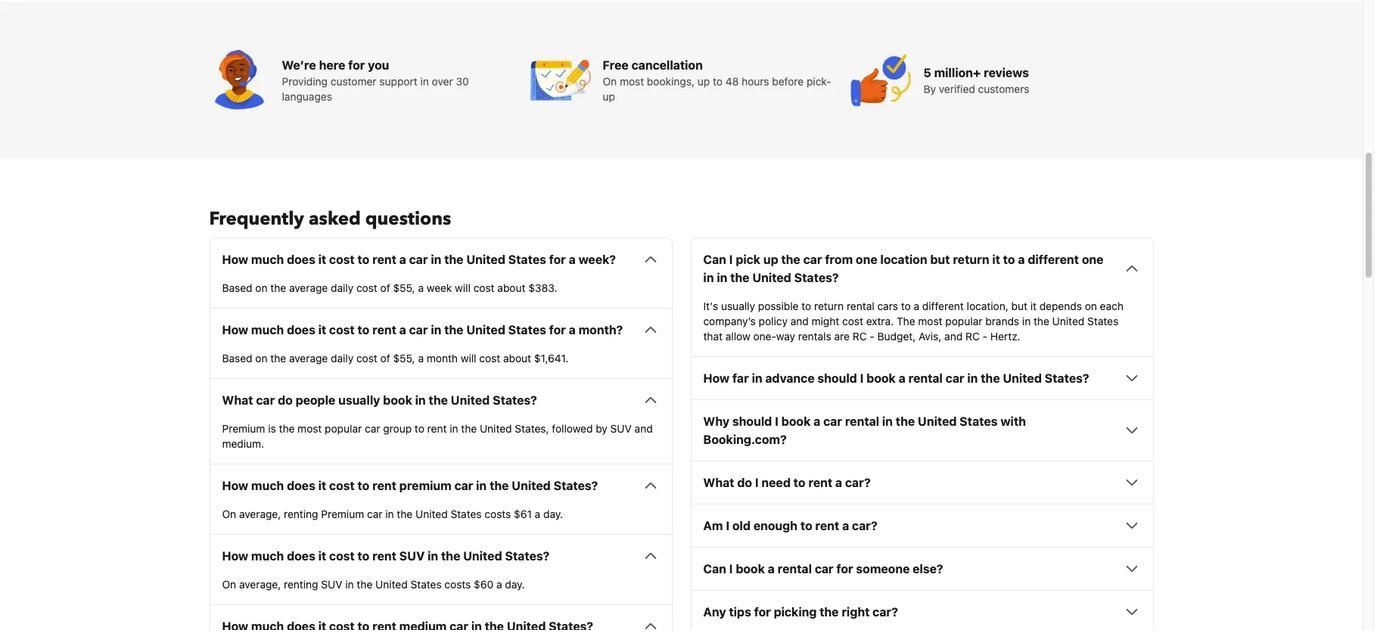 Task type: describe. For each thing, give the bounding box(es) containing it.
a left week
[[418, 282, 424, 295]]

possible
[[758, 300, 799, 313]]

we're
[[282, 58, 316, 72]]

budget,
[[877, 330, 916, 343]]

rental inside 'dropdown button'
[[908, 372, 943, 385]]

does for how much does it cost to rent premium car in the united states?
[[287, 479, 315, 493]]

how much does it cost to rent a car in the united states for a month? button
[[222, 321, 659, 339]]

enough
[[754, 519, 798, 533]]

rent up can i book a rental car for someone else?
[[815, 519, 839, 533]]

any
[[703, 606, 726, 619]]

about for month?
[[503, 352, 531, 365]]

a inside 'dropdown button'
[[899, 372, 906, 385]]

1 horizontal spatial costs
[[485, 508, 511, 521]]

states? down followed
[[554, 479, 598, 493]]

premium inside premium is the most popular car group to rent in the united states, followed by suv and medium.
[[222, 422, 265, 435]]

to inside can i pick up the car from one location but return it to a different one in in the united states?
[[1003, 253, 1015, 267]]

2 rc from the left
[[966, 330, 980, 343]]

cost right month
[[479, 352, 500, 365]]

frequently
[[209, 207, 304, 232]]

it's
[[703, 300, 718, 313]]

am
[[703, 519, 723, 533]]

customer
[[331, 75, 377, 88]]

1 vertical spatial day.
[[505, 578, 525, 591]]

the inside how far in advance should i book a rental car in the united states? 'dropdown button'
[[981, 372, 1000, 385]]

month?
[[579, 323, 623, 337]]

how much does it cost to rent premium car in the united states?
[[222, 479, 598, 493]]

languages
[[282, 90, 332, 103]]

customers
[[978, 83, 1029, 96]]

else?
[[913, 562, 943, 576]]

popular inside premium is the most popular car group to rent in the united states, followed by suv and medium.
[[325, 422, 362, 435]]

in inside premium is the most popular car group to rent in the united states, followed by suv and medium.
[[450, 422, 458, 435]]

someone
[[856, 562, 910, 576]]

average for how much does it cost to rent a car in the united states for a week?
[[289, 282, 328, 295]]

reviews
[[984, 66, 1029, 80]]

rent up on average, renting suv in the united states costs $60 a day.
[[372, 550, 396, 563]]

much for how much does it cost to rent a car in the united states for a week?
[[251, 253, 284, 267]]

on inside it's usually possible to return rental cars to a different location, but it depends on each company's policy and might cost extra. the most popular brands in the united states that allow one-way rentals are rc - budget, avis, and rc - hertz.
[[1085, 300, 1097, 313]]

for right tips
[[754, 606, 771, 619]]

cost up "what car do people usually book in the united states?"
[[356, 352, 378, 365]]

the inside what car do people usually book in the united states? dropdown button
[[429, 394, 448, 407]]

by
[[924, 83, 936, 96]]

to inside premium is the most popular car group to rent in the united states, followed by suv and medium.
[[415, 422, 424, 435]]

cost right week
[[473, 282, 495, 295]]

5 million+ reviews by verified customers
[[924, 66, 1029, 96]]

it for how much does it cost to rent a car in the united states for a week?
[[318, 253, 326, 267]]

what for what car do people usually book in the united states?
[[222, 394, 253, 407]]

to inside how much does it cost to rent a car in the united states for a week? dropdown button
[[358, 253, 370, 267]]

book down old
[[736, 562, 765, 576]]

medium.
[[222, 438, 264, 450]]

30
[[456, 75, 469, 88]]

what do i need to rent a car? button
[[703, 474, 1141, 492]]

it inside it's usually possible to return rental cars to a different location, but it depends on each company's policy and might cost extra. the most popular brands in the united states that allow one-way rentals are rc - budget, avis, and rc - hertz.
[[1030, 300, 1037, 313]]

i inside dropdown button
[[726, 519, 730, 533]]

questions
[[365, 207, 451, 232]]

average, for how much does it cost to rent premium car in the united states?
[[239, 508, 281, 521]]

i left need
[[755, 476, 759, 490]]

tips
[[729, 606, 751, 619]]

that
[[703, 330, 723, 343]]

based on the average daily cost of $55, a week will cost about $383.
[[222, 282, 557, 295]]

how for how much does it cost to rent premium car in the united states?
[[222, 479, 248, 493]]

can i pick up the car from one location but return it to a different one in in the united states? button
[[703, 251, 1141, 287]]

suv inside premium is the most popular car group to rent in the united states, followed by suv and medium.
[[610, 422, 632, 435]]

premium
[[399, 479, 452, 493]]

from
[[825, 253, 853, 267]]

am i old enough to rent a car?
[[703, 519, 878, 533]]

and inside premium is the most popular car group to rent in the united states, followed by suv and medium.
[[635, 422, 653, 435]]

pick
[[736, 253, 761, 267]]

up inside can i pick up the car from one location but return it to a different one in in the united states?
[[763, 253, 778, 267]]

to up the
[[901, 300, 911, 313]]

each
[[1100, 300, 1124, 313]]

the down 'how much does it cost to rent suv in the united states?'
[[357, 578, 373, 591]]

booking.com?
[[703, 433, 787, 447]]

states down the 'how much does it cost to rent premium car in the united states?' dropdown button
[[451, 508, 482, 521]]

verified
[[939, 83, 975, 96]]

on for how much does it cost to rent a car in the united states for a month?
[[255, 352, 268, 365]]

any tips for picking the right car?
[[703, 606, 898, 619]]

car inside premium is the most popular car group to rent in the united states, followed by suv and medium.
[[365, 422, 380, 435]]

month
[[427, 352, 458, 365]]

usually inside it's usually possible to return rental cars to a different location, but it depends on each company's policy and might cost extra. the most popular brands in the united states that allow one-way rentals are rc - budget, avis, and rc - hertz.
[[721, 300, 755, 313]]

to inside am i old enough to rent a car? dropdown button
[[800, 519, 812, 533]]

rental inside it's usually possible to return rental cars to a different location, but it depends on each company's policy and might cost extra. the most popular brands in the united states that allow one-way rentals are rc - budget, avis, and rc - hertz.
[[847, 300, 875, 313]]

for inside we're here for you providing customer support in over 30 languages
[[348, 58, 365, 72]]

any tips for picking the right car? button
[[703, 603, 1141, 621]]

1 horizontal spatial premium
[[321, 508, 364, 521]]

a down enough
[[768, 562, 775, 576]]

$383.
[[528, 282, 557, 295]]

for left the someone
[[837, 562, 853, 576]]

a up can i book a rental car for someone else?
[[842, 519, 849, 533]]

return inside it's usually possible to return rental cars to a different location, but it depends on each company's policy and might cost extra. the most popular brands in the united states that allow one-way rentals are rc - budget, avis, and rc - hertz.
[[814, 300, 844, 313]]

in inside it's usually possible to return rental cars to a different location, but it depends on each company's policy and might cost extra. the most popular brands in the united states that allow one-way rentals are rc - budget, avis, and rc - hertz.
[[1022, 315, 1031, 328]]

hours
[[742, 75, 769, 88]]

in inside we're here for you providing customer support in over 30 languages
[[420, 75, 429, 88]]

how much does it cost to rent a car in the united states for a month?
[[222, 323, 623, 337]]

a up the based on the average daily cost of $55, a month will cost about $1,641.
[[399, 323, 406, 337]]

suv inside dropdown button
[[399, 550, 425, 563]]

rental inside why should i book a car rental in the united states with booking.com?
[[845, 415, 879, 429]]

on average, renting premium car in the united states costs $61 a day.
[[222, 508, 563, 521]]

company's
[[703, 315, 756, 328]]

states inside why should i book a car rental in the united states with booking.com?
[[960, 415, 998, 429]]

car inside dropdown button
[[409, 253, 428, 267]]

a left "week?"
[[569, 253, 576, 267]]

car inside can i pick up the car from one location but return it to a different one in in the united states?
[[803, 253, 822, 267]]

it's usually possible to return rental cars to a different location, but it depends on each company's policy and might cost extra. the most popular brands in the united states that allow one-way rentals are rc - budget, avis, and rc - hertz.
[[703, 300, 1124, 343]]

for inside dropdown button
[[549, 253, 566, 267]]

on for how much does it cost to rent premium car in the united states?
[[222, 508, 236, 521]]

2 vertical spatial suv
[[321, 578, 342, 591]]

how much does it cost to rent a car in the united states for a week?
[[222, 253, 616, 267]]

we're here for you providing customer support in over 30 languages
[[282, 58, 469, 103]]

how much does it cost to rent premium car in the united states? button
[[222, 477, 659, 495]]

why
[[703, 415, 730, 429]]

how much does it cost to rent suv in the united states? button
[[222, 547, 659, 565]]

i up tips
[[729, 562, 733, 576]]

what do i need to rent a car?
[[703, 476, 871, 490]]

old
[[732, 519, 751, 533]]

hertz.
[[990, 330, 1021, 343]]

2 one from the left
[[1082, 253, 1104, 267]]

the down how much does it cost to rent premium car in the united states?
[[397, 508, 413, 521]]

cost down asked
[[329, 253, 355, 267]]

how far in advance should i book a rental car in the united states?
[[703, 372, 1089, 385]]

a right $60
[[496, 578, 502, 591]]

based on the average daily cost of $55, a month will cost about $1,641.
[[222, 352, 569, 365]]

does for how much does it cost to rent suv in the united states?
[[287, 550, 315, 563]]

united inside can i pick up the car from one location but return it to a different one in in the united states?
[[752, 271, 791, 285]]

on for how much does it cost to rent suv in the united states?
[[222, 578, 236, 591]]

how for how much does it cost to rent a car in the united states for a month?
[[222, 323, 248, 337]]

most for cancellation
[[620, 75, 644, 88]]

but inside it's usually possible to return rental cars to a different location, but it depends on each company's policy and might cost extra. the most popular brands in the united states that allow one-way rentals are rc - budget, avis, and rc - hertz.
[[1011, 300, 1028, 313]]

free cancellation on most bookings, up to 48 hours before pick- up
[[603, 58, 831, 103]]

states? inside can i pick up the car from one location but return it to a different one in in the united states?
[[794, 271, 839, 285]]

what car do people usually book in the united states?
[[222, 394, 537, 407]]

a inside it's usually possible to return rental cars to a different location, but it depends on each company's policy and might cost extra. the most popular brands in the united states that allow one-way rentals are rc - budget, avis, and rc - hertz.
[[914, 300, 919, 313]]

will for month?
[[461, 352, 476, 365]]

united inside 'dropdown button'
[[1003, 372, 1042, 385]]

here
[[319, 58, 345, 72]]

a up based on the average daily cost of $55, a week will cost about $383.
[[399, 253, 406, 267]]

states down the 'how much does it cost to rent suv in the united states?' dropdown button
[[411, 578, 442, 591]]

it for how much does it cost to rent a car in the united states for a month?
[[318, 323, 326, 337]]

states,
[[515, 422, 549, 435]]

1 one from the left
[[856, 253, 877, 267]]

picking
[[774, 606, 817, 619]]

how far in advance should i book a rental car in the united states? button
[[703, 369, 1141, 388]]

the down pick
[[730, 271, 750, 285]]

how for how much does it cost to rent a car in the united states for a week?
[[222, 253, 248, 267]]

why should i book a car rental in the united states with booking.com?
[[703, 415, 1026, 447]]

cost inside it's usually possible to return rental cars to a different location, but it depends on each company's policy and might cost extra. the most popular brands in the united states that allow one-way rentals are rc - budget, avis, and rc - hertz.
[[842, 315, 863, 328]]

before
[[772, 75, 804, 88]]

week?
[[579, 253, 616, 267]]

how much does it cost to rent a car in the united states for a week? button
[[222, 251, 659, 269]]

$55, for week?
[[393, 282, 415, 295]]

the inside how much does it cost to rent a car in the united states for a month? dropdown button
[[444, 323, 464, 337]]

we're here for you image
[[209, 50, 270, 111]]

support
[[379, 75, 418, 88]]

brands
[[985, 315, 1019, 328]]

depends
[[1040, 300, 1082, 313]]

right
[[842, 606, 870, 619]]

the inside it's usually possible to return rental cars to a different location, but it depends on each company's policy and might cost extra. the most popular brands in the united states that allow one-way rentals are rc - budget, avis, and rc - hertz.
[[1034, 315, 1049, 328]]

people
[[296, 394, 335, 407]]

book inside why should i book a car rental in the united states with booking.com?
[[782, 415, 811, 429]]

the down frequently
[[270, 282, 286, 295]]

how much does it cost to rent suv in the united states?
[[222, 550, 550, 563]]

$60
[[474, 578, 494, 591]]

to inside what do i need to rent a car? dropdown button
[[794, 476, 806, 490]]

does for how much does it cost to rent a car in the united states for a week?
[[287, 253, 315, 267]]

1 horizontal spatial do
[[737, 476, 752, 490]]

48
[[725, 75, 739, 88]]

0 horizontal spatial up
[[603, 90, 615, 103]]



Task type: locate. For each thing, give the bounding box(es) containing it.
what inside what do i need to rent a car? dropdown button
[[703, 476, 734, 490]]

1 vertical spatial on
[[222, 508, 236, 521]]

2 - from the left
[[983, 330, 988, 343]]

1 horizontal spatial -
[[983, 330, 988, 343]]

return up location,
[[953, 253, 989, 267]]

2 $55, from the top
[[393, 352, 415, 365]]

states? up states,
[[493, 394, 537, 407]]

average down frequently asked questions
[[289, 282, 328, 295]]

to right enough
[[800, 519, 812, 533]]

suv right the by
[[610, 422, 632, 435]]

1 - from the left
[[870, 330, 875, 343]]

2 vertical spatial and
[[635, 422, 653, 435]]

car? inside what do i need to rent a car? dropdown button
[[845, 476, 871, 490]]

i inside why should i book a car rental in the united states with booking.com?
[[775, 415, 779, 429]]

0 horizontal spatial suv
[[321, 578, 342, 591]]

for inside dropdown button
[[549, 323, 566, 337]]

to right possible
[[802, 300, 811, 313]]

based for how much does it cost to rent a car in the united states for a month?
[[222, 352, 252, 365]]

much inside dropdown button
[[251, 479, 284, 493]]

a down why should i book a car rental in the united states with booking.com?
[[835, 476, 842, 490]]

to up the based on the average daily cost of $55, a month will cost about $1,641.
[[358, 323, 370, 337]]

how inside 'dropdown button'
[[703, 372, 730, 385]]

and right avis,
[[944, 330, 963, 343]]

the down how far in advance should i book a rental car in the united states?
[[896, 415, 915, 429]]

to inside the 'how much does it cost to rent premium car in the united states?' dropdown button
[[358, 479, 370, 493]]

rent up 'on average, renting premium car in the united states costs $61 a day.'
[[372, 479, 396, 493]]

0 horizontal spatial -
[[870, 330, 875, 343]]

car?
[[845, 476, 871, 490], [852, 519, 878, 533], [873, 606, 898, 619]]

on average, renting suv in the united states costs $60 a day.
[[222, 578, 525, 591]]

of up "what car do people usually book in the united states?"
[[380, 352, 390, 365]]

different inside it's usually possible to return rental cars to a different location, but it depends on each company's policy and might cost extra. the most popular brands in the united states that allow one-way rentals are rc - budget, avis, and rc - hertz.
[[922, 300, 964, 313]]

2 much from the top
[[251, 323, 284, 337]]

2 horizontal spatial and
[[944, 330, 963, 343]]

renting
[[284, 508, 318, 521], [284, 578, 318, 591]]

states? inside dropdown button
[[505, 550, 550, 563]]

rent right need
[[808, 476, 833, 490]]

0 vertical spatial do
[[278, 394, 293, 407]]

0 vertical spatial based
[[222, 282, 252, 295]]

cost inside dropdown button
[[329, 479, 355, 493]]

popular down location,
[[945, 315, 983, 328]]

to right need
[[794, 476, 806, 490]]

rc
[[853, 330, 867, 343], [966, 330, 980, 343]]

much for how much does it cost to rent a car in the united states for a month?
[[251, 323, 284, 337]]

much for how much does it cost to rent suv in the united states?
[[251, 550, 284, 563]]

should inside why should i book a car rental in the united states with booking.com?
[[732, 415, 772, 429]]

what up medium.
[[222, 394, 253, 407]]

can i book a rental car for someone else?
[[703, 562, 943, 576]]

1 daily from the top
[[331, 282, 354, 295]]

the inside how much does it cost to rent a car in the united states for a week? dropdown button
[[444, 253, 464, 267]]

on
[[603, 75, 617, 88], [222, 508, 236, 521], [222, 578, 236, 591]]

day.
[[543, 508, 563, 521], [505, 578, 525, 591]]

0 horizontal spatial different
[[922, 300, 964, 313]]

much inside dropdown button
[[251, 323, 284, 337]]

return up might
[[814, 300, 844, 313]]

the inside why should i book a car rental in the united states with booking.com?
[[896, 415, 915, 429]]

usually right the people
[[338, 394, 380, 407]]

1 vertical spatial renting
[[284, 578, 318, 591]]

car inside why should i book a car rental in the united states with booking.com?
[[823, 415, 842, 429]]

1 vertical spatial will
[[461, 352, 476, 365]]

a up brands
[[1018, 253, 1025, 267]]

0 vertical spatial usually
[[721, 300, 755, 313]]

premium is the most popular car group to rent in the united states, followed by suv and medium.
[[222, 422, 653, 450]]

1 horizontal spatial return
[[953, 253, 989, 267]]

way
[[776, 330, 795, 343]]

might
[[812, 315, 839, 328]]

0 vertical spatial should
[[818, 372, 857, 385]]

bookings,
[[647, 75, 695, 88]]

a left month
[[418, 352, 424, 365]]

in inside why should i book a car rental in the united states with booking.com?
[[882, 415, 893, 429]]

car inside 'dropdown button'
[[946, 372, 964, 385]]

car? down why should i book a car rental in the united states with booking.com?
[[845, 476, 871, 490]]

will for week?
[[455, 282, 471, 295]]

free
[[603, 58, 629, 72]]

i left pick
[[729, 253, 733, 267]]

suv down 'how much does it cost to rent suv in the united states?'
[[321, 578, 342, 591]]

different inside can i pick up the car from one location but return it to a different one in in the united states?
[[1028, 253, 1079, 267]]

will
[[455, 282, 471, 295], [461, 352, 476, 365]]

one up each
[[1082, 253, 1104, 267]]

advance
[[765, 372, 815, 385]]

what inside what car do people usually book in the united states? dropdown button
[[222, 394, 253, 407]]

cost inside dropdown button
[[329, 323, 355, 337]]

policy
[[759, 315, 788, 328]]

1 horizontal spatial day.
[[543, 508, 563, 521]]

does for how much does it cost to rent a car in the united states for a month?
[[287, 323, 315, 337]]

different up depends
[[1028, 253, 1079, 267]]

the inside the 'how much does it cost to rent suv in the united states?' dropdown button
[[441, 550, 460, 563]]

$61
[[514, 508, 532, 521]]

the inside any tips for picking the right car? dropdown button
[[820, 606, 839, 619]]

1 vertical spatial popular
[[325, 422, 362, 435]]

1 does from the top
[[287, 253, 315, 267]]

most down 'free'
[[620, 75, 644, 88]]

the right pick
[[781, 253, 800, 267]]

1 vertical spatial $55,
[[393, 352, 415, 365]]

5 million+ reviews image
[[851, 50, 911, 111]]

a inside why should i book a car rental in the united states with booking.com?
[[814, 415, 821, 429]]

0 vertical spatial premium
[[222, 422, 265, 435]]

the down the hertz.
[[981, 372, 1000, 385]]

1 renting from the top
[[284, 508, 318, 521]]

up
[[697, 75, 710, 88], [603, 90, 615, 103], [763, 253, 778, 267]]

cost up on average, renting suv in the united states costs $60 a day.
[[329, 550, 355, 563]]

book inside 'dropdown button'
[[867, 372, 896, 385]]

2 horizontal spatial up
[[763, 253, 778, 267]]

car? for am i old enough to rent a car?
[[852, 519, 878, 533]]

united inside why should i book a car rental in the united states with booking.com?
[[918, 415, 957, 429]]

2 daily from the top
[[331, 352, 354, 365]]

0 vertical spatial $55,
[[393, 282, 415, 295]]

1 vertical spatial different
[[922, 300, 964, 313]]

usually inside dropdown button
[[338, 394, 380, 407]]

1 based from the top
[[222, 282, 252, 295]]

of for how much does it cost to rent a car in the united states for a week?
[[380, 282, 390, 295]]

cars
[[877, 300, 898, 313]]

the inside the 'how much does it cost to rent premium car in the united states?' dropdown button
[[490, 479, 509, 493]]

states?
[[794, 271, 839, 285], [1045, 372, 1089, 385], [493, 394, 537, 407], [554, 479, 598, 493], [505, 550, 550, 563]]

most down the people
[[298, 422, 322, 435]]

car? for what do i need to rent a car?
[[845, 476, 871, 490]]

most for is
[[298, 422, 322, 435]]

to up 'on average, renting premium car in the united states costs $61 a day.'
[[358, 479, 370, 493]]

1 of from the top
[[380, 282, 390, 295]]

suv
[[610, 422, 632, 435], [399, 550, 425, 563], [321, 578, 342, 591]]

1 horizontal spatial up
[[697, 75, 710, 88]]

1 horizontal spatial rc
[[966, 330, 980, 343]]

0 vertical spatial renting
[[284, 508, 318, 521]]

return inside can i pick up the car from one location but return it to a different one in in the united states?
[[953, 253, 989, 267]]

0 vertical spatial and
[[791, 315, 809, 328]]

cost up are
[[842, 315, 863, 328]]

frequently asked questions
[[209, 207, 451, 232]]

a down advance on the bottom right
[[814, 415, 821, 429]]

1 vertical spatial on
[[1085, 300, 1097, 313]]

united
[[466, 253, 505, 267], [752, 271, 791, 285], [1052, 315, 1085, 328], [466, 323, 505, 337], [1003, 372, 1042, 385], [451, 394, 490, 407], [918, 415, 957, 429], [480, 422, 512, 435], [512, 479, 551, 493], [415, 508, 448, 521], [463, 550, 502, 563], [375, 578, 408, 591]]

the down what car do people usually book in the united states? dropdown button in the left of the page
[[461, 422, 477, 435]]

costs
[[485, 508, 511, 521], [445, 578, 471, 591]]

rental inside dropdown button
[[778, 562, 812, 576]]

in
[[420, 75, 429, 88], [431, 253, 441, 267], [703, 271, 714, 285], [717, 271, 727, 285], [1022, 315, 1031, 328], [431, 323, 441, 337], [752, 372, 762, 385], [967, 372, 978, 385], [415, 394, 426, 407], [882, 415, 893, 429], [450, 422, 458, 435], [476, 479, 487, 493], [385, 508, 394, 521], [428, 550, 438, 563], [345, 578, 354, 591]]

most inside free cancellation on most bookings, up to 48 hours before pick- up
[[620, 75, 644, 88]]

0 horizontal spatial most
[[298, 422, 322, 435]]

0 vertical spatial day.
[[543, 508, 563, 521]]

0 vertical spatial but
[[930, 253, 950, 267]]

a
[[399, 253, 406, 267], [569, 253, 576, 267], [1018, 253, 1025, 267], [418, 282, 424, 295], [914, 300, 919, 313], [399, 323, 406, 337], [569, 323, 576, 337], [418, 352, 424, 365], [899, 372, 906, 385], [814, 415, 821, 429], [835, 476, 842, 490], [535, 508, 540, 521], [842, 519, 849, 533], [768, 562, 775, 576], [496, 578, 502, 591]]

4 much from the top
[[251, 550, 284, 563]]

book up group
[[383, 394, 412, 407]]

0 vertical spatial average,
[[239, 508, 281, 521]]

1 vertical spatial up
[[603, 90, 615, 103]]

0 vertical spatial daily
[[331, 282, 354, 295]]

0 vertical spatial what
[[222, 394, 253, 407]]

up right pick
[[763, 253, 778, 267]]

0 vertical spatial costs
[[485, 508, 511, 521]]

will right month
[[461, 352, 476, 365]]

2 vertical spatial on
[[222, 578, 236, 591]]

states inside it's usually possible to return rental cars to a different location, but it depends on each company's policy and might cost extra. the most popular brands in the united states that allow one-way rentals are rc - budget, avis, and rc - hertz.
[[1087, 315, 1119, 328]]

2 based from the top
[[222, 352, 252, 365]]

1 vertical spatial should
[[732, 415, 772, 429]]

1 vertical spatial return
[[814, 300, 844, 313]]

0 horizontal spatial return
[[814, 300, 844, 313]]

1 vertical spatial about
[[503, 352, 531, 365]]

i left old
[[726, 519, 730, 533]]

about
[[497, 282, 526, 295], [503, 352, 531, 365]]

daily for how much does it cost to rent a car in the united states for a month?
[[331, 352, 354, 365]]

it for how much does it cost to rent premium car in the united states?
[[318, 479, 326, 493]]

1 horizontal spatial should
[[818, 372, 857, 385]]

states? inside 'dropdown button'
[[1045, 372, 1089, 385]]

how for how much does it cost to rent suv in the united states?
[[222, 550, 248, 563]]

the up premium is the most popular car group to rent in the united states, followed by suv and medium.
[[429, 394, 448, 407]]

0 horizontal spatial popular
[[325, 422, 362, 435]]

and up way at the bottom right of the page
[[791, 315, 809, 328]]

but up brands
[[1011, 300, 1028, 313]]

1 average, from the top
[[239, 508, 281, 521]]

0 vertical spatial suv
[[610, 422, 632, 435]]

pick-
[[807, 75, 831, 88]]

united inside it's usually possible to return rental cars to a different location, but it depends on each company's policy and might cost extra. the most popular brands in the united states that allow one-way rentals are rc - budget, avis, and rc - hertz.
[[1052, 315, 1085, 328]]

the
[[444, 253, 464, 267], [781, 253, 800, 267], [730, 271, 750, 285], [270, 282, 286, 295], [1034, 315, 1049, 328], [444, 323, 464, 337], [270, 352, 286, 365], [981, 372, 1000, 385], [429, 394, 448, 407], [896, 415, 915, 429], [279, 422, 295, 435], [461, 422, 477, 435], [490, 479, 509, 493], [397, 508, 413, 521], [441, 550, 460, 563], [357, 578, 373, 591], [820, 606, 839, 619]]

daily
[[331, 282, 354, 295], [331, 352, 354, 365]]

1 horizontal spatial suv
[[399, 550, 425, 563]]

1 horizontal spatial and
[[791, 315, 809, 328]]

2 of from the top
[[380, 352, 390, 365]]

car? right right
[[873, 606, 898, 619]]

1 vertical spatial most
[[918, 315, 943, 328]]

car? up the someone
[[852, 519, 878, 533]]

0 horizontal spatial should
[[732, 415, 772, 429]]

rent inside dropdown button
[[372, 323, 396, 337]]

does inside dropdown button
[[287, 323, 315, 337]]

renting for how much does it cost to rent suv in the united states?
[[284, 578, 318, 591]]

rc left the hertz.
[[966, 330, 980, 343]]

a inside can i pick up the car from one location but return it to a different one in in the united states?
[[1018, 253, 1025, 267]]

1 vertical spatial average
[[289, 352, 328, 365]]

0 vertical spatial most
[[620, 75, 644, 88]]

can for can i pick up the car from one location but return it to a different one in in the united states?
[[703, 253, 726, 267]]

for up $383.
[[549, 253, 566, 267]]

up down 'free'
[[603, 90, 615, 103]]

it inside can i pick up the car from one location but return it to a different one in in the united states?
[[992, 253, 1000, 267]]

rental down avis,
[[908, 372, 943, 385]]

the up is at the left of page
[[270, 352, 286, 365]]

can inside can i pick up the car from one location but return it to a different one in in the united states?
[[703, 253, 726, 267]]

i up why should i book a car rental in the united states with booking.com?
[[860, 372, 864, 385]]

based for how much does it cost to rent a car in the united states for a week?
[[222, 282, 252, 295]]

to inside free cancellation on most bookings, up to 48 hours before pick- up
[[713, 75, 723, 88]]

1 vertical spatial car?
[[852, 519, 878, 533]]

popular down the people
[[325, 422, 362, 435]]

0 vertical spatial popular
[[945, 315, 983, 328]]

0 horizontal spatial costs
[[445, 578, 471, 591]]

what
[[222, 394, 253, 407], [703, 476, 734, 490]]

rent up the based on the average daily cost of $55, a month will cost about $1,641.
[[372, 323, 396, 337]]

1 much from the top
[[251, 253, 284, 267]]

0 vertical spatial different
[[1028, 253, 1079, 267]]

0 vertical spatial of
[[380, 282, 390, 295]]

cost
[[329, 253, 355, 267], [356, 282, 378, 295], [473, 282, 495, 295], [842, 315, 863, 328], [329, 323, 355, 337], [356, 352, 378, 365], [479, 352, 500, 365], [329, 479, 355, 493], [329, 550, 355, 563]]

2 horizontal spatial most
[[918, 315, 943, 328]]

average,
[[239, 508, 281, 521], [239, 578, 281, 591]]

1 horizontal spatial what
[[703, 476, 734, 490]]

1 horizontal spatial most
[[620, 75, 644, 88]]

daily for how much does it cost to rent a car in the united states for a week?
[[331, 282, 354, 295]]

free cancellation image
[[530, 50, 591, 111]]

costs left $60
[[445, 578, 471, 591]]

to up location,
[[1003, 253, 1015, 267]]

a left month? at the left bottom of page
[[569, 323, 576, 337]]

can left pick
[[703, 253, 726, 267]]

average for how much does it cost to rent a car in the united states for a month?
[[289, 352, 328, 365]]

0 horizontal spatial premium
[[222, 422, 265, 435]]

what car do people usually book in the united states? button
[[222, 391, 659, 410]]

0 vertical spatial up
[[697, 75, 710, 88]]

1 vertical spatial usually
[[338, 394, 380, 407]]

million+
[[934, 66, 981, 80]]

premium
[[222, 422, 265, 435], [321, 508, 364, 521]]

1 horizontal spatial one
[[1082, 253, 1104, 267]]

1 vertical spatial but
[[1011, 300, 1028, 313]]

1 vertical spatial average,
[[239, 578, 281, 591]]

rent inside premium is the most popular car group to rent in the united states, followed by suv and medium.
[[427, 422, 447, 435]]

0 horizontal spatial one
[[856, 253, 877, 267]]

1 vertical spatial of
[[380, 352, 390, 365]]

cost down the "how much does it cost to rent a car in the united states for a week?"
[[356, 282, 378, 295]]

rental
[[847, 300, 875, 313], [908, 372, 943, 385], [845, 415, 879, 429], [778, 562, 812, 576]]

states down each
[[1087, 315, 1119, 328]]

am i old enough to rent a car? button
[[703, 517, 1141, 535]]

average, for how much does it cost to rent suv in the united states?
[[239, 578, 281, 591]]

does
[[287, 253, 315, 267], [287, 323, 315, 337], [287, 479, 315, 493], [287, 550, 315, 563]]

one-
[[753, 330, 776, 343]]

1 vertical spatial premium
[[321, 508, 364, 521]]

0 horizontal spatial what
[[222, 394, 253, 407]]

cancellation
[[632, 58, 703, 72]]

up left 48 at the top of page
[[697, 75, 710, 88]]

to up based on the average daily cost of $55, a week will cost about $383.
[[358, 253, 370, 267]]

0 horizontal spatial day.
[[505, 578, 525, 591]]

book
[[867, 372, 896, 385], [383, 394, 412, 407], [782, 415, 811, 429], [736, 562, 765, 576]]

$55,
[[393, 282, 415, 295], [393, 352, 415, 365]]

book down the budget,
[[867, 372, 896, 385]]

the left right
[[820, 606, 839, 619]]

premium up medium.
[[222, 422, 265, 435]]

1 horizontal spatial but
[[1011, 300, 1028, 313]]

2 average, from the top
[[239, 578, 281, 591]]

can i pick up the car from one location but return it to a different one in in the united states?
[[703, 253, 1104, 285]]

1 vertical spatial costs
[[445, 578, 471, 591]]

on inside free cancellation on most bookings, up to 48 hours before pick- up
[[603, 75, 617, 88]]

states? down depends
[[1045, 372, 1089, 385]]

day. right $60
[[505, 578, 525, 591]]

over
[[432, 75, 453, 88]]

0 vertical spatial can
[[703, 253, 726, 267]]

1 vertical spatial do
[[737, 476, 752, 490]]

4 does from the top
[[287, 550, 315, 563]]

popular inside it's usually possible to return rental cars to a different location, but it depends on each company's policy and might cost extra. the most popular brands in the united states that allow one-way rentals are rc - budget, avis, and rc - hertz.
[[945, 315, 983, 328]]

the down depends
[[1034, 315, 1049, 328]]

far
[[733, 372, 749, 385]]

much for how much does it cost to rent premium car in the united states?
[[251, 479, 284, 493]]

should down are
[[818, 372, 857, 385]]

the up week
[[444, 253, 464, 267]]

need
[[762, 476, 791, 490]]

$55, down how much does it cost to rent a car in the united states for a month?
[[393, 352, 415, 365]]

extra.
[[866, 315, 894, 328]]

on for how much does it cost to rent a car in the united states for a week?
[[255, 282, 268, 295]]

most inside it's usually possible to return rental cars to a different location, but it depends on each company's policy and might cost extra. the most popular brands in the united states that allow one-way rentals are rc - budget, avis, and rc - hertz.
[[918, 315, 943, 328]]

2 vertical spatial car?
[[873, 606, 898, 619]]

return
[[953, 253, 989, 267], [814, 300, 844, 313]]

1 horizontal spatial usually
[[721, 300, 755, 313]]

0 vertical spatial on
[[603, 75, 617, 88]]

to up on average, renting suv in the united states costs $60 a day.
[[358, 550, 370, 563]]

0 horizontal spatial rc
[[853, 330, 867, 343]]

3 much from the top
[[251, 479, 284, 493]]

states inside dropdown button
[[508, 323, 546, 337]]

does inside dropdown button
[[287, 479, 315, 493]]

it for how much does it cost to rent suv in the united states?
[[318, 550, 326, 563]]

3 does from the top
[[287, 479, 315, 493]]

car? inside am i old enough to rent a car? dropdown button
[[852, 519, 878, 533]]

the right is at the left of page
[[279, 422, 295, 435]]

1 vertical spatial can
[[703, 562, 726, 576]]

0 vertical spatial on
[[255, 282, 268, 295]]

0 vertical spatial average
[[289, 282, 328, 295]]

can i book a rental car for someone else? button
[[703, 560, 1141, 578]]

0 horizontal spatial usually
[[338, 394, 380, 407]]

0 vertical spatial return
[[953, 253, 989, 267]]

i inside can i pick up the car from one location but return it to a different one in in the united states?
[[729, 253, 733, 267]]

2 vertical spatial most
[[298, 422, 322, 435]]

how inside dropdown button
[[222, 323, 248, 337]]

states inside dropdown button
[[508, 253, 546, 267]]

to inside how much does it cost to rent a car in the united states for a month? dropdown button
[[358, 323, 370, 337]]

1 can from the top
[[703, 253, 726, 267]]

1 vertical spatial daily
[[331, 352, 354, 365]]

0 vertical spatial car?
[[845, 476, 871, 490]]

it inside dropdown button
[[318, 479, 326, 493]]

can inside dropdown button
[[703, 562, 726, 576]]

how for how far in advance should i book a rental car in the united states?
[[703, 372, 730, 385]]

will right week
[[455, 282, 471, 295]]

to inside the 'how much does it cost to rent suv in the united states?' dropdown button
[[358, 550, 370, 563]]

about left $383.
[[497, 282, 526, 295]]

rent up based on the average daily cost of $55, a week will cost about $383.
[[372, 253, 396, 267]]

with
[[1001, 415, 1026, 429]]

2 horizontal spatial suv
[[610, 422, 632, 435]]

2 does from the top
[[287, 323, 315, 337]]

providing
[[282, 75, 328, 88]]

average
[[289, 282, 328, 295], [289, 352, 328, 365]]

how
[[222, 253, 248, 267], [222, 323, 248, 337], [703, 372, 730, 385], [222, 479, 248, 493], [222, 550, 248, 563]]

1 rc from the left
[[853, 330, 867, 343]]

2 can from the top
[[703, 562, 726, 576]]

is
[[268, 422, 276, 435]]

1 average from the top
[[289, 282, 328, 295]]

states
[[508, 253, 546, 267], [1087, 315, 1119, 328], [508, 323, 546, 337], [960, 415, 998, 429], [451, 508, 482, 521], [411, 578, 442, 591]]

how inside dropdown button
[[222, 479, 248, 493]]

of
[[380, 282, 390, 295], [380, 352, 390, 365]]

car? inside any tips for picking the right car? dropdown button
[[873, 606, 898, 619]]

0 horizontal spatial and
[[635, 422, 653, 435]]

suv down 'on average, renting premium car in the united states costs $61 a day.'
[[399, 550, 425, 563]]

2 vertical spatial on
[[255, 352, 268, 365]]

0 horizontal spatial but
[[930, 253, 950, 267]]

but right location
[[930, 253, 950, 267]]

1 vertical spatial suv
[[399, 550, 425, 563]]

for up customer
[[348, 58, 365, 72]]

and right the by
[[635, 422, 653, 435]]

1 vertical spatial what
[[703, 476, 734, 490]]

a up the
[[914, 300, 919, 313]]

1 $55, from the top
[[393, 282, 415, 295]]

do
[[278, 394, 293, 407], [737, 476, 752, 490]]

about for week?
[[497, 282, 526, 295]]

-
[[870, 330, 875, 343], [983, 330, 988, 343]]

united inside premium is the most popular car group to rent in the united states, followed by suv and medium.
[[480, 422, 512, 435]]

states? down $61
[[505, 550, 550, 563]]

1 vertical spatial based
[[222, 352, 252, 365]]

what for what do i need to rent a car?
[[703, 476, 734, 490]]

$1,641.
[[534, 352, 569, 365]]

0 vertical spatial about
[[497, 282, 526, 295]]

2 average from the top
[[289, 352, 328, 365]]

0 vertical spatial will
[[455, 282, 471, 295]]

0 horizontal spatial do
[[278, 394, 293, 407]]

location,
[[967, 300, 1008, 313]]

of for how much does it cost to rent a car in the united states for a month?
[[380, 352, 390, 365]]

are
[[834, 330, 850, 343]]

avis,
[[919, 330, 942, 343]]

followed
[[552, 422, 593, 435]]

i inside 'dropdown button'
[[860, 372, 864, 385]]

can for can i book a rental car for someone else?
[[703, 562, 726, 576]]

to right group
[[415, 422, 424, 435]]

but inside can i pick up the car from one location but return it to a different one in in the united states?
[[930, 253, 950, 267]]

of down the "how much does it cost to rent a car in the united states for a week?"
[[380, 282, 390, 295]]

average up the people
[[289, 352, 328, 365]]

should inside how far in advance should i book a rental car in the united states? 'dropdown button'
[[818, 372, 857, 385]]

renting for how much does it cost to rent premium car in the united states?
[[284, 508, 318, 521]]

$55, for month?
[[393, 352, 415, 365]]

location
[[880, 253, 927, 267]]

the up month
[[444, 323, 464, 337]]

rentals
[[798, 330, 831, 343]]

a right $61
[[535, 508, 540, 521]]

1 horizontal spatial popular
[[945, 315, 983, 328]]

most inside premium is the most popular car group to rent in the united states, followed by suv and medium.
[[298, 422, 322, 435]]

2 renting from the top
[[284, 578, 318, 591]]



Task type: vqa. For each thing, say whether or not it's contained in the screenshot.
also
no



